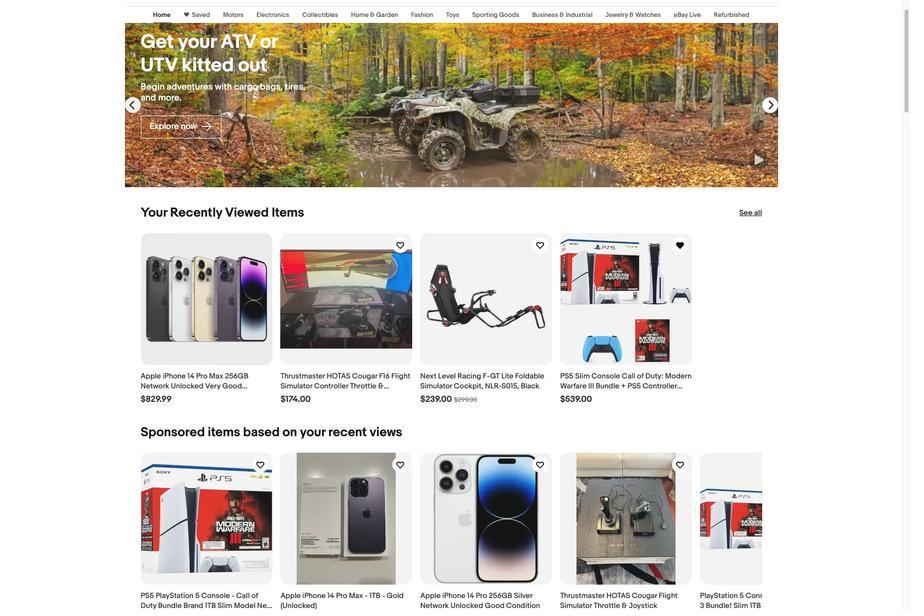 Task type: locate. For each thing, give the bounding box(es) containing it.
0 horizontal spatial warfare
[[561, 382, 587, 391]]

slim right the brand
[[218, 601, 232, 610]]

home up get
[[153, 11, 171, 19]]

joystick inside thrustmaster hotas cougar flight simulator throttle & joystick
[[629, 601, 658, 610]]

hotas
[[327, 372, 351, 381], [607, 591, 631, 601]]

max inside apple iphone 14 pro max 256gb network unlocked very good condition
[[209, 372, 224, 381]]

2 horizontal spatial pro
[[476, 591, 488, 601]]

1 horizontal spatial slim
[[576, 372, 590, 381]]

1 vertical spatial hotas
[[607, 591, 631, 601]]

console for ps5
[[592, 372, 621, 381]]

$174.00
[[281, 395, 311, 405]]

$299.00
[[454, 396, 478, 404]]

0 vertical spatial network
[[141, 382, 169, 391]]

0 vertical spatial throttle
[[350, 382, 377, 391]]

ebay live link
[[674, 11, 702, 19]]

0 horizontal spatial 256gb
[[225, 372, 249, 381]]

1 horizontal spatial good
[[485, 601, 505, 610]]

console
[[592, 372, 621, 381], [201, 591, 230, 601], [746, 591, 775, 601]]

sponsored
[[141, 425, 205, 440]]

more.
[[158, 93, 182, 103]]

ps5 up blue
[[561, 372, 574, 381]]

0 horizontal spatial console
[[201, 591, 230, 601]]

your down saved 'link'
[[178, 30, 217, 54]]

1 horizontal spatial 5
[[740, 591, 745, 601]]

256gb inside apple iphone 14 pro max 256gb network unlocked very good condition
[[225, 372, 249, 381]]

1 vertical spatial bundle
[[158, 601, 182, 610]]

1 vertical spatial unlocked
[[451, 601, 484, 610]]

apple inside the apple iphone 14 pro 256gb silver network unlocked good condition
[[421, 591, 441, 601]]

simulator
[[281, 382, 313, 391], [421, 382, 453, 391], [561, 601, 592, 610]]

0 vertical spatial max
[[209, 372, 224, 381]]

1 home from the left
[[153, 11, 171, 19]]

tires,
[[285, 82, 306, 92]]

14 for good
[[188, 372, 195, 381]]

gold
[[387, 591, 404, 601]]

1tb inside "ps5 playstation 5 console - call of duty bundle brand 1tb slim model ne"
[[205, 601, 216, 610]]

14
[[188, 372, 195, 381], [328, 591, 335, 601], [468, 591, 475, 601]]

0 horizontal spatial iphone
[[163, 372, 186, 381]]

ps5 inside "ps5 playstation 5 console - call of duty bundle brand 1tb slim model ne"
[[141, 591, 154, 601]]

playstation 5 console modern warfare 3 bundle! slim 1tb model link
[[701, 453, 833, 610]]

0 vertical spatial ps5
[[561, 372, 574, 381]]

max for 256gb
[[209, 372, 224, 381]]

motors
[[223, 11, 244, 19]]

unlocked inside apple iphone 14 pro max 256gb network unlocked very good condition
[[171, 382, 204, 391]]

1tb right the brand
[[205, 601, 216, 610]]

1tb left gold at bottom
[[370, 591, 381, 601]]

1 horizontal spatial playstation
[[701, 591, 739, 601]]

very
[[205, 382, 221, 391]]

bundle inside ps5 slim console call of duty: modern warfare iii bundle + ps5 controller blue
[[596, 382, 620, 391]]

1 horizontal spatial warfare
[[805, 591, 831, 601]]

5
[[195, 591, 200, 601], [740, 591, 745, 601]]

14 inside apple iphone 14 pro max - 1tb - gold (unlocked)
[[328, 591, 335, 601]]

0 vertical spatial warfare
[[561, 382, 587, 391]]

1 horizontal spatial flight
[[659, 591, 678, 601]]

1 vertical spatial 256gb
[[489, 591, 513, 601]]

ps5 up the duty
[[141, 591, 154, 601]]

network for apple iphone 14 pro 256gb silver network unlocked good condition
[[421, 601, 449, 610]]

0 vertical spatial flight
[[392, 372, 411, 381]]

ps5 right '+'
[[628, 382, 641, 391]]

get your atv or utv kitted out main content
[[0, 0, 903, 610]]

0 horizontal spatial 5
[[195, 591, 200, 601]]

0 horizontal spatial hotas
[[327, 372, 351, 381]]

bundle!
[[707, 601, 733, 610]]

1 horizontal spatial joystick
[[629, 601, 658, 610]]

ebay live
[[674, 11, 702, 19]]

ps5 slim console call of duty: modern warfare iii bundle + ps5 controller blue
[[561, 372, 692, 401]]

pro inside apple iphone 14 pro max - 1tb - gold (unlocked)
[[336, 591, 348, 601]]

slim up the iii
[[576, 372, 590, 381]]

1 horizontal spatial call
[[622, 372, 636, 381]]

iphone for apple iphone 14 pro max 256gb network unlocked very good condition
[[163, 372, 186, 381]]

ps5 playstation 5 console - call of duty bundle brand 1tb slim model ne
[[141, 591, 272, 610]]

simulator inside next level racing f-gt lite foldable simulator cockpit, nlr-s015, black $239.00 $299.00
[[421, 382, 453, 391]]

iphone for apple iphone 14 pro 256gb silver network unlocked good condition
[[443, 591, 466, 601]]

0 vertical spatial 256gb
[[225, 372, 249, 381]]

1 vertical spatial warfare
[[805, 591, 831, 601]]

apple inside apple iphone 14 pro max - 1tb - gold (unlocked)
[[281, 591, 301, 601]]

network
[[141, 382, 169, 391], [421, 601, 449, 610]]

0 horizontal spatial ps5
[[141, 591, 154, 601]]

0 vertical spatial joystick
[[281, 392, 309, 401]]

2 horizontal spatial 14
[[468, 591, 475, 601]]

cougar
[[352, 372, 378, 381], [632, 591, 658, 601]]

1 playstation from the left
[[156, 591, 194, 601]]

apple up (unlocked)
[[281, 591, 301, 601]]

1 vertical spatial thrustmaster
[[561, 591, 605, 601]]

0 vertical spatial hotas
[[327, 372, 351, 381]]

0 vertical spatial call
[[622, 372, 636, 381]]

0 horizontal spatial unlocked
[[171, 382, 204, 391]]

1tb
[[370, 591, 381, 601], [205, 601, 216, 610], [751, 601, 762, 610]]

and
[[141, 93, 156, 103]]

1 vertical spatial max
[[349, 591, 363, 601]]

console inside playstation 5 console modern warfare 3 bundle! slim 1tb model
[[746, 591, 775, 601]]

0 vertical spatial cougar
[[352, 372, 378, 381]]

1tb right 'bundle!'
[[751, 601, 762, 610]]

1 horizontal spatial iphone
[[303, 591, 326, 601]]

1 horizontal spatial cougar
[[632, 591, 658, 601]]

network inside apple iphone 14 pro max 256gb network unlocked very good condition
[[141, 382, 169, 391]]

bundle inside "ps5 playstation 5 console - call of duty bundle brand 1tb slim model ne"
[[158, 601, 182, 610]]

0 horizontal spatial network
[[141, 382, 169, 391]]

1 vertical spatial throttle
[[594, 601, 621, 610]]

iphone inside the apple iphone 14 pro 256gb silver network unlocked good condition
[[443, 591, 466, 601]]

controller inside thrustmaster hotas cougar f16 flight simulator controller throttle & joystick
[[314, 382, 349, 391]]

slim right 'bundle!'
[[734, 601, 749, 610]]

bags,
[[260, 82, 283, 92]]

unlocked inside the apple iphone 14 pro 256gb silver network unlocked good condition
[[451, 601, 484, 610]]

2 horizontal spatial simulator
[[561, 601, 592, 610]]

1 horizontal spatial 1tb
[[370, 591, 381, 601]]

1 horizontal spatial bundle
[[596, 382, 620, 391]]

& inside thrustmaster hotas cougar flight simulator throttle & joystick
[[622, 601, 628, 610]]

1 horizontal spatial condition
[[507, 601, 541, 610]]

modern
[[666, 372, 692, 381], [777, 591, 803, 601]]

ps5 playstation 5 console - call of duty bundle brand 1tb slim model ne link
[[141, 453, 273, 610]]

controller inside ps5 slim console call of duty: modern warfare iii bundle + ps5 controller blue
[[643, 382, 677, 391]]

jewelry
[[606, 11, 628, 19]]

1 horizontal spatial controller
[[643, 382, 677, 391]]

0 horizontal spatial thrustmaster
[[281, 372, 325, 381]]

thrustmaster hotas cougar flight simulator throttle & joystick
[[561, 591, 678, 610]]

0 horizontal spatial your
[[178, 30, 217, 54]]

thrustmaster inside thrustmaster hotas cougar f16 flight simulator controller throttle & joystick
[[281, 372, 325, 381]]

0 horizontal spatial model
[[234, 601, 256, 610]]

1 horizontal spatial model
[[763, 601, 785, 610]]

next level racing f-gt lite foldable simulator cockpit, nlr-s015, black $239.00 $299.00
[[421, 372, 545, 405]]

2 home from the left
[[351, 11, 369, 19]]

0 horizontal spatial cougar
[[352, 372, 378, 381]]

playstation
[[156, 591, 194, 601], [701, 591, 739, 601]]

next
[[421, 372, 437, 381]]

cougar inside thrustmaster hotas cougar f16 flight simulator controller throttle & joystick
[[352, 372, 378, 381]]

home for home & garden
[[351, 11, 369, 19]]

0 vertical spatial bundle
[[596, 382, 620, 391]]

1 horizontal spatial ps5
[[561, 372, 574, 381]]

$239.00
[[421, 395, 452, 405]]

0 vertical spatial of
[[638, 372, 644, 381]]

&
[[370, 11, 375, 19], [560, 11, 565, 19], [630, 11, 635, 19], [378, 382, 384, 391], [622, 601, 628, 610]]

controller
[[314, 382, 349, 391], [643, 382, 677, 391]]

2 5 from the left
[[740, 591, 745, 601]]

256gb
[[225, 372, 249, 381], [489, 591, 513, 601]]

begin
[[141, 82, 165, 92]]

5 inside playstation 5 console modern warfare 3 bundle! slim 1tb model
[[740, 591, 745, 601]]

bundle
[[596, 382, 620, 391], [158, 601, 182, 610]]

0 horizontal spatial pro
[[196, 372, 208, 381]]

1 horizontal spatial max
[[349, 591, 363, 601]]

0 horizontal spatial throttle
[[350, 382, 377, 391]]

0 horizontal spatial playstation
[[156, 591, 194, 601]]

(unlocked)
[[281, 601, 317, 610]]

1 horizontal spatial home
[[351, 11, 369, 19]]

0 horizontal spatial modern
[[666, 372, 692, 381]]

cockpit,
[[454, 382, 484, 391]]

1 vertical spatial network
[[421, 601, 449, 610]]

0 horizontal spatial 1tb
[[205, 601, 216, 610]]

1 vertical spatial flight
[[659, 591, 678, 601]]

1 controller from the left
[[314, 382, 349, 391]]

14 inside apple iphone 14 pro max 256gb network unlocked very good condition
[[188, 372, 195, 381]]

& inside thrustmaster hotas cougar f16 flight simulator controller throttle & joystick
[[378, 382, 384, 391]]

playstation inside playstation 5 console modern warfare 3 bundle! slim 1tb model
[[701, 591, 739, 601]]

viewed
[[225, 205, 269, 221]]

2 vertical spatial ps5
[[141, 591, 154, 601]]

1 horizontal spatial of
[[638, 372, 644, 381]]

1 horizontal spatial 14
[[328, 591, 335, 601]]

1 horizontal spatial pro
[[336, 591, 348, 601]]

1 horizontal spatial throttle
[[594, 601, 621, 610]]

hotas for controller
[[327, 372, 351, 381]]

1 - from the left
[[232, 591, 235, 601]]

2 model from the left
[[763, 601, 785, 610]]

2 controller from the left
[[643, 382, 677, 391]]

0 vertical spatial condition
[[141, 392, 175, 401]]

hotas inside thrustmaster hotas cougar f16 flight simulator controller throttle & joystick
[[327, 372, 351, 381]]

2 horizontal spatial 1tb
[[751, 601, 762, 610]]

see
[[740, 208, 753, 218]]

iphone inside apple iphone 14 pro max - 1tb - gold (unlocked)
[[303, 591, 326, 601]]

1 horizontal spatial modern
[[777, 591, 803, 601]]

1 horizontal spatial unlocked
[[451, 601, 484, 610]]

apple up $829.99
[[141, 372, 161, 381]]

playstation up the brand
[[156, 591, 194, 601]]

flight
[[392, 372, 411, 381], [659, 591, 678, 601]]

1 vertical spatial condition
[[507, 601, 541, 610]]

collectibles link
[[303, 11, 338, 19]]

your
[[141, 205, 167, 221]]

5 inside "ps5 playstation 5 console - call of duty bundle brand 1tb slim model ne"
[[195, 591, 200, 601]]

console inside ps5 slim console call of duty: modern warfare iii bundle + ps5 controller blue
[[592, 372, 621, 381]]

ps5 for ps5 playstation 5 console - call of duty bundle brand 1tb slim model ne
[[141, 591, 154, 601]]

bundle right the duty
[[158, 601, 182, 610]]

model
[[234, 601, 256, 610], [763, 601, 785, 610]]

2 horizontal spatial slim
[[734, 601, 749, 610]]

2 horizontal spatial apple
[[421, 591, 441, 601]]

1 horizontal spatial your
[[300, 425, 326, 440]]

1 vertical spatial call
[[236, 591, 250, 601]]

pro
[[196, 372, 208, 381], [336, 591, 348, 601], [476, 591, 488, 601]]

-
[[232, 591, 235, 601], [365, 591, 368, 601], [383, 591, 385, 601]]

slim inside playstation 5 console modern warfare 3 bundle! slim 1tb model
[[734, 601, 749, 610]]

condition down "silver"
[[507, 601, 541, 610]]

cougar inside thrustmaster hotas cougar flight simulator throttle & joystick
[[632, 591, 658, 601]]

max inside apple iphone 14 pro max - 1tb - gold (unlocked)
[[349, 591, 363, 601]]

0 vertical spatial good
[[222, 382, 242, 391]]

0 horizontal spatial condition
[[141, 392, 175, 401]]

pro inside the apple iphone 14 pro 256gb silver network unlocked good condition
[[476, 591, 488, 601]]

0 vertical spatial your
[[178, 30, 217, 54]]

jewelry & watches link
[[606, 11, 661, 19]]

home
[[153, 11, 171, 19], [351, 11, 369, 19]]

silver
[[514, 591, 533, 601]]

2 horizontal spatial ps5
[[628, 382, 641, 391]]

0 horizontal spatial good
[[222, 382, 242, 391]]

1 vertical spatial good
[[485, 601, 505, 610]]

1 horizontal spatial -
[[365, 591, 368, 601]]

bundle left '+'
[[596, 382, 620, 391]]

- inside "ps5 playstation 5 console - call of duty bundle brand 1tb slim model ne"
[[232, 591, 235, 601]]

1 horizontal spatial network
[[421, 601, 449, 610]]

0 horizontal spatial -
[[232, 591, 235, 601]]

thrustmaster inside thrustmaster hotas cougar flight simulator throttle & joystick
[[561, 591, 605, 601]]

of inside "ps5 playstation 5 console - call of duty bundle brand 1tb slim model ne"
[[252, 591, 258, 601]]

0 horizontal spatial of
[[252, 591, 258, 601]]

0 vertical spatial modern
[[666, 372, 692, 381]]

cougar for throttle
[[352, 372, 378, 381]]

network inside the apple iphone 14 pro 256gb silver network unlocked good condition
[[421, 601, 449, 610]]

0 horizontal spatial home
[[153, 11, 171, 19]]

condition up sponsored
[[141, 392, 175, 401]]

0 vertical spatial thrustmaster
[[281, 372, 325, 381]]

modern inside playstation 5 console modern warfare 3 bundle! slim 1tb model
[[777, 591, 803, 601]]

2 horizontal spatial -
[[383, 591, 385, 601]]

14 inside the apple iphone 14 pro 256gb silver network unlocked good condition
[[468, 591, 475, 601]]

cougar for joystick
[[632, 591, 658, 601]]

1 horizontal spatial hotas
[[607, 591, 631, 601]]

1 5 from the left
[[195, 591, 200, 601]]

items
[[272, 205, 304, 221]]

max left gold at bottom
[[349, 591, 363, 601]]

max up very
[[209, 372, 224, 381]]

2 playstation from the left
[[701, 591, 739, 601]]

explore
[[150, 122, 179, 132]]

0 horizontal spatial slim
[[218, 601, 232, 610]]

playstation up 'bundle!'
[[701, 591, 739, 601]]

your recently viewed items link
[[141, 205, 304, 221]]

1 horizontal spatial 256gb
[[489, 591, 513, 601]]

apple inside apple iphone 14 pro max 256gb network unlocked very good condition
[[141, 372, 161, 381]]

your right on
[[300, 425, 326, 440]]

home left garden
[[351, 11, 369, 19]]

hotas inside thrustmaster hotas cougar flight simulator throttle & joystick
[[607, 591, 631, 601]]

business & industrial link
[[533, 11, 593, 19]]

1 vertical spatial modern
[[777, 591, 803, 601]]

sporting goods
[[473, 11, 520, 19]]

console inside "ps5 playstation 5 console - call of duty bundle brand 1tb slim model ne"
[[201, 591, 230, 601]]

controller down the duty: on the right
[[643, 382, 677, 391]]

max
[[209, 372, 224, 381], [349, 591, 363, 601]]

2 horizontal spatial console
[[746, 591, 775, 601]]

controller up recent
[[314, 382, 349, 391]]

1 model from the left
[[234, 601, 256, 610]]

cargo
[[234, 82, 258, 92]]

apple right gold at bottom
[[421, 591, 441, 601]]

iphone inside apple iphone 14 pro max 256gb network unlocked very good condition
[[163, 372, 186, 381]]

ebay
[[674, 11, 689, 19]]

condition
[[141, 392, 175, 401], [507, 601, 541, 610]]

of
[[638, 372, 644, 381], [252, 591, 258, 601]]

1 horizontal spatial thrustmaster
[[561, 591, 605, 601]]

pro inside apple iphone 14 pro max 256gb network unlocked very good condition
[[196, 372, 208, 381]]

1 horizontal spatial console
[[592, 372, 621, 381]]

0 horizontal spatial joystick
[[281, 392, 309, 401]]

network for apple iphone 14 pro max 256gb network unlocked very good condition
[[141, 382, 169, 391]]

thrustmaster
[[281, 372, 325, 381], [561, 591, 605, 601]]

kitted
[[182, 54, 234, 77]]

slim inside ps5 slim console call of duty: modern warfare iii bundle + ps5 controller blue
[[576, 372, 590, 381]]

$174.00 text field
[[281, 395, 311, 405]]

iphone for apple iphone 14 pro max - 1tb - gold (unlocked)
[[303, 591, 326, 601]]

& for business
[[560, 11, 565, 19]]

good
[[222, 382, 242, 391], [485, 601, 505, 610]]

1 vertical spatial cougar
[[632, 591, 658, 601]]

0 horizontal spatial apple
[[141, 372, 161, 381]]



Task type: vqa. For each thing, say whether or not it's contained in the screenshot.
of
yes



Task type: describe. For each thing, give the bounding box(es) containing it.
nlr-
[[485, 382, 502, 391]]

blue
[[561, 392, 575, 401]]

electronics link
[[257, 11, 290, 19]]

fashion
[[411, 11, 434, 19]]

good inside apple iphone 14 pro max 256gb network unlocked very good condition
[[222, 382, 242, 391]]

thrustmaster hotas cougar f16 flight simulator controller throttle & joystick
[[281, 372, 411, 401]]

your recently viewed items
[[141, 205, 304, 221]]

max for -
[[349, 591, 363, 601]]

foldable
[[516, 372, 545, 381]]

garden
[[377, 11, 398, 19]]

recent
[[329, 425, 367, 440]]

2 - from the left
[[365, 591, 368, 601]]

throttle inside thrustmaster hotas cougar f16 flight simulator controller throttle & joystick
[[350, 382, 377, 391]]

joystick inside thrustmaster hotas cougar f16 flight simulator controller throttle & joystick
[[281, 392, 309, 401]]

3 - from the left
[[383, 591, 385, 601]]

sporting goods link
[[473, 11, 520, 19]]

lite
[[502, 372, 514, 381]]

business
[[533, 11, 559, 19]]

thrustmaster for throttle
[[561, 591, 605, 601]]

black
[[521, 382, 540, 391]]

fashion link
[[411, 11, 434, 19]]

atv
[[221, 30, 256, 54]]

$829.99 text field
[[141, 395, 172, 405]]

3
[[701, 601, 705, 610]]

home & garden link
[[351, 11, 398, 19]]

toys link
[[447, 11, 460, 19]]

your inside "get your atv or utv kitted out begin adventures with cargo bags, tires, and more."
[[178, 30, 217, 54]]

now
[[181, 122, 197, 132]]

based
[[243, 425, 280, 440]]

toys
[[447, 11, 460, 19]]

good inside the apple iphone 14 pro 256gb silver network unlocked good condition
[[485, 601, 505, 610]]

& for home
[[370, 11, 375, 19]]

1tb inside apple iphone 14 pro max - 1tb - gold (unlocked)
[[370, 591, 381, 601]]

hotas for &
[[607, 591, 631, 601]]

256gb inside the apple iphone 14 pro 256gb silver network unlocked good condition
[[489, 591, 513, 601]]

throttle inside thrustmaster hotas cougar flight simulator throttle & joystick
[[594, 601, 621, 610]]

flight inside thrustmaster hotas cougar flight simulator throttle & joystick
[[659, 591, 678, 601]]

pro for (unlocked)
[[336, 591, 348, 601]]

unlocked for very
[[171, 382, 204, 391]]

get
[[141, 30, 174, 54]]

utv
[[141, 54, 177, 77]]

warfare inside playstation 5 console modern warfare 3 bundle! slim 1tb model
[[805, 591, 831, 601]]

items
[[208, 425, 240, 440]]

apple iphone 14 pro max 256gb network unlocked very good condition
[[141, 372, 249, 401]]

adventures
[[167, 82, 213, 92]]

flight inside thrustmaster hotas cougar f16 flight simulator controller throttle & joystick
[[392, 372, 411, 381]]

unlocked for good
[[451, 601, 484, 610]]

see all
[[740, 208, 763, 218]]

apple iphone 14 pro 256gb silver network unlocked good condition
[[421, 591, 541, 610]]

views
[[370, 425, 403, 440]]

saved
[[192, 11, 210, 19]]

s015,
[[502, 382, 520, 391]]

modern inside ps5 slim console call of duty: modern warfare iii bundle + ps5 controller blue
[[666, 372, 692, 381]]

1tb inside playstation 5 console modern warfare 3 bundle! slim 1tb model
[[751, 601, 762, 610]]

apple for apple iphone 14 pro max 256gb network unlocked very good condition
[[141, 372, 161, 381]]

+
[[622, 382, 626, 391]]

see all link
[[740, 208, 763, 218]]

14 for condition
[[468, 591, 475, 601]]

1 vertical spatial your
[[300, 425, 326, 440]]

collectibles
[[303, 11, 338, 19]]

apple for apple iphone 14 pro 256gb silver network unlocked good condition
[[421, 591, 441, 601]]

playstation 5 console modern warfare 3 bundle! slim 1tb model
[[701, 591, 831, 610]]

business & industrial
[[533, 11, 593, 19]]

duty:
[[646, 372, 664, 381]]

duty
[[141, 601, 157, 610]]

pro for good
[[196, 372, 208, 381]]

call inside "ps5 playstation 5 console - call of duty bundle brand 1tb slim model ne"
[[236, 591, 250, 601]]

apple iphone 14 pro max - 1tb - gold (unlocked)
[[281, 591, 404, 610]]

model inside "ps5 playstation 5 console - call of duty bundle brand 1tb slim model ne"
[[234, 601, 256, 610]]

console for playstation
[[746, 591, 775, 601]]

thrustmaster hotas cougar flight simulator throttle & joystick link
[[561, 453, 693, 610]]

$539.00
[[561, 395, 592, 405]]

saved link
[[189, 11, 210, 19]]

refurbished link
[[714, 11, 750, 19]]

$239.00 text field
[[421, 395, 452, 405]]

sporting
[[473, 11, 498, 19]]

watches
[[636, 11, 661, 19]]

motors link
[[223, 11, 244, 19]]

jewelry & watches
[[606, 11, 661, 19]]

industrial
[[566, 11, 593, 19]]

previous price $299.00 text field
[[454, 396, 478, 404]]

of inside ps5 slim console call of duty: modern warfare iii bundle + ps5 controller blue
[[638, 372, 644, 381]]

brand
[[184, 601, 203, 610]]

& for jewelry
[[630, 11, 635, 19]]

or
[[260, 30, 278, 54]]

14 for (unlocked)
[[328, 591, 335, 601]]

out
[[238, 54, 267, 77]]

apple iphone 14 pro 256gb silver network unlocked good condition link
[[421, 453, 553, 610]]

apple for apple iphone 14 pro max - 1tb - gold (unlocked)
[[281, 591, 301, 601]]

model inside playstation 5 console modern warfare 3 bundle! slim 1tb model
[[763, 601, 785, 610]]

get your atv or utv kitted out begin adventures with cargo bags, tires, and more.
[[141, 30, 306, 103]]

condition inside the apple iphone 14 pro 256gb silver network unlocked good condition
[[507, 601, 541, 610]]

racing
[[458, 372, 482, 381]]

on
[[283, 425, 297, 440]]

pro for condition
[[476, 591, 488, 601]]

live
[[690, 11, 702, 19]]

gt
[[491, 372, 500, 381]]

all
[[755, 208, 763, 218]]

f-
[[483, 372, 491, 381]]

warfare inside ps5 slim console call of duty: modern warfare iii bundle + ps5 controller blue
[[561, 382, 587, 391]]

playstation inside "ps5 playstation 5 console - call of duty bundle brand 1tb slim model ne"
[[156, 591, 194, 601]]

call inside ps5 slim console call of duty: modern warfare iii bundle + ps5 controller blue
[[622, 372, 636, 381]]

$829.99
[[141, 395, 172, 405]]

$539.00 text field
[[561, 395, 592, 405]]

slim inside "ps5 playstation 5 console - call of duty bundle brand 1tb slim model ne"
[[218, 601, 232, 610]]

sponsored items based on your recent views
[[141, 425, 403, 440]]

level
[[439, 372, 456, 381]]

refurbished
[[714, 11, 750, 19]]

ps5 for ps5 slim console call of duty: modern warfare iii bundle + ps5 controller blue
[[561, 372, 574, 381]]

explore now
[[150, 122, 199, 132]]

simulator inside thrustmaster hotas cougar flight simulator throttle & joystick
[[561, 601, 592, 610]]

iii
[[589, 382, 595, 391]]

with
[[215, 82, 232, 92]]

simulator inside thrustmaster hotas cougar f16 flight simulator controller throttle & joystick
[[281, 382, 313, 391]]

condition inside apple iphone 14 pro max 256gb network unlocked very good condition
[[141, 392, 175, 401]]

home for home
[[153, 11, 171, 19]]

thrustmaster for simulator
[[281, 372, 325, 381]]

apple iphone 14 pro max - 1tb - gold (unlocked) link
[[281, 453, 413, 610]]

home & garden
[[351, 11, 398, 19]]



